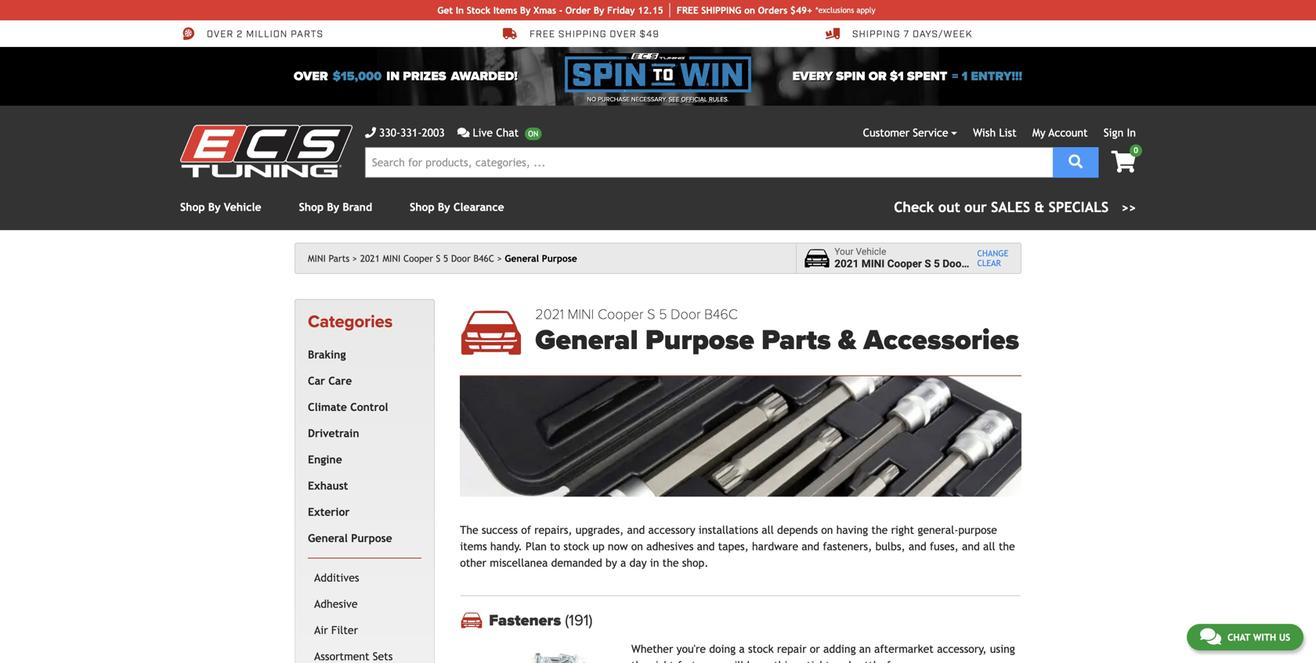 Task type: vqa. For each thing, say whether or not it's contained in the screenshot.
.
yes



Task type: locate. For each thing, give the bounding box(es) containing it.
0 horizontal spatial vehicle
[[224, 201, 261, 214]]

1 vertical spatial comments image
[[1200, 628, 1221, 646]]

0 vertical spatial comments image
[[457, 127, 470, 138]]

2 vertical spatial general
[[308, 532, 348, 545]]

0 horizontal spatial 2021
[[360, 253, 380, 264]]

comments image for live
[[457, 127, 470, 138]]

over
[[610, 28, 637, 41]]

the down adhesives
[[663, 557, 679, 570]]

vehicle right the your
[[856, 247, 886, 257]]

1 horizontal spatial b46c
[[704, 306, 738, 323]]

s inside 2021 mini cooper s 5 door b46c general purpose parts & accessories
[[647, 306, 655, 323]]

$1
[[890, 69, 904, 84]]

331-
[[400, 127, 422, 139]]

sales & specials
[[991, 199, 1109, 215]]

vehicle inside your vehicle 2021 mini cooper s 5 door b46c
[[856, 247, 886, 257]]

0 horizontal spatial &
[[838, 323, 857, 358]]

brand
[[343, 201, 372, 214]]

category navigation element
[[295, 299, 435, 664]]

0 vertical spatial in
[[456, 5, 464, 16]]

general purpose inside category navigation element
[[308, 532, 392, 545]]

1 horizontal spatial comments image
[[1200, 628, 1221, 646]]

0 vertical spatial all
[[762, 524, 774, 537]]

by for shop by brand
[[327, 201, 339, 214]]

1 vertical spatial parts
[[762, 323, 831, 358]]

comments image left live
[[457, 127, 470, 138]]

b46c inside your vehicle 2021 mini cooper s 5 door b46c
[[968, 258, 994, 270]]

and up shop.
[[697, 541, 715, 553]]

0 horizontal spatial all
[[762, 524, 774, 537]]

2 vertical spatial the
[[663, 557, 679, 570]]

0 vertical spatial on
[[744, 5, 755, 16]]

0 horizontal spatial comments image
[[457, 127, 470, 138]]

all down purpose
[[983, 541, 996, 553]]

comments image inside the live chat link
[[457, 127, 470, 138]]

2 horizontal spatial 5
[[934, 258, 940, 270]]

330-
[[379, 127, 400, 139]]

cooper inside 2021 mini cooper s 5 door b46c general purpose parts & accessories
[[598, 306, 644, 323]]

shop by vehicle
[[180, 201, 261, 214]]

1 horizontal spatial door
[[671, 306, 701, 323]]

1 vertical spatial on
[[821, 524, 833, 537]]

1 horizontal spatial cooper
[[598, 306, 644, 323]]

0 horizontal spatial purpose
[[351, 532, 392, 545]]

and down purpose
[[962, 541, 980, 553]]

1 shop from the left
[[180, 201, 205, 214]]

and
[[627, 524, 645, 537], [697, 541, 715, 553], [802, 541, 820, 553], [909, 541, 927, 553], [962, 541, 980, 553]]

0 vertical spatial parts
[[329, 253, 350, 264]]

by left clearance
[[438, 201, 450, 214]]

shopping cart image
[[1111, 151, 1136, 173]]

with
[[1253, 632, 1276, 643]]

1 horizontal spatial over
[[294, 69, 328, 84]]

assortment sets link
[[311, 644, 419, 664]]

stock
[[467, 5, 491, 16]]

sales
[[991, 199, 1030, 215]]

s inside your vehicle 2021 mini cooper s 5 door b46c
[[925, 258, 931, 270]]

1 horizontal spatial the
[[872, 524, 888, 537]]

0 horizontal spatial chat
[[496, 127, 519, 139]]

chat right live
[[496, 127, 519, 139]]

right
[[891, 524, 914, 537]]

comments image inside chat with us link
[[1200, 628, 1221, 646]]

general purpose link
[[305, 526, 419, 552]]

b46c for 2021 mini cooper s 5 door b46c general purpose parts & accessories
[[704, 306, 738, 323]]

1 horizontal spatial on
[[744, 5, 755, 16]]

0 horizontal spatial parts
[[329, 253, 350, 264]]

customer service
[[863, 127, 948, 139]]

change clear
[[977, 249, 1009, 268]]

phone image
[[365, 127, 376, 138]]

drivetrain link
[[305, 421, 419, 447]]

by down ecs tuning image
[[208, 201, 221, 214]]

on right ping
[[744, 5, 755, 16]]

list
[[999, 127, 1017, 139]]

comments image for chat
[[1200, 628, 1221, 646]]

engine link
[[305, 447, 419, 473]]

cooper
[[403, 253, 433, 264], [887, 258, 922, 270], [598, 306, 644, 323]]

shop by clearance
[[410, 201, 504, 214]]

over
[[207, 28, 234, 41], [294, 69, 328, 84]]

1 vertical spatial vehicle
[[856, 247, 886, 257]]

0 vertical spatial over
[[207, 28, 234, 41]]

prizes
[[403, 69, 446, 84]]

& inside 2021 mini cooper s 5 door b46c general purpose parts & accessories
[[838, 323, 857, 358]]

in right day
[[650, 557, 659, 570]]

ecs tuning image
[[180, 125, 353, 177]]

0 horizontal spatial s
[[436, 253, 441, 264]]

sales & specials link
[[894, 197, 1136, 218]]

adhesives
[[646, 541, 694, 553]]

s for 2021 mini cooper s 5 door b46c
[[436, 253, 441, 264]]

over for over 2 million parts
[[207, 28, 234, 41]]

the
[[460, 524, 478, 537]]

over down parts
[[294, 69, 328, 84]]

in
[[386, 69, 400, 84], [650, 557, 659, 570]]

1 horizontal spatial 2021
[[535, 306, 564, 323]]

shop for shop by brand
[[299, 201, 324, 214]]

0 vertical spatial purpose
[[542, 253, 577, 264]]

shop for shop by vehicle
[[180, 201, 205, 214]]

clear link
[[977, 259, 1009, 268]]

comments image left chat with us
[[1200, 628, 1221, 646]]

b46c inside 2021 mini cooper s 5 door b46c general purpose parts & accessories
[[704, 306, 738, 323]]

1 vertical spatial in
[[650, 557, 659, 570]]

live chat
[[473, 127, 519, 139]]

0 horizontal spatial general purpose
[[308, 532, 392, 545]]

general purpose parts & accessories banner image image
[[460, 377, 1022, 497]]

2 horizontal spatial purpose
[[645, 323, 754, 358]]

1 vertical spatial chat
[[1228, 632, 1251, 643]]

1 horizontal spatial purpose
[[542, 253, 577, 264]]

over left 2
[[207, 28, 234, 41]]

0 vertical spatial the
[[872, 524, 888, 537]]

shop by vehicle link
[[180, 201, 261, 214]]

0 horizontal spatial the
[[663, 557, 679, 570]]

control
[[350, 401, 388, 414]]

comments image
[[457, 127, 470, 138], [1200, 628, 1221, 646]]

1 vertical spatial general purpose
[[308, 532, 392, 545]]

2 horizontal spatial 2021
[[835, 258, 859, 270]]

1 horizontal spatial 5
[[659, 306, 667, 323]]

1 horizontal spatial parts
[[762, 323, 831, 358]]

fasteners link
[[489, 612, 1021, 630]]

1 vertical spatial in
[[1127, 127, 1136, 139]]

2 horizontal spatial b46c
[[968, 258, 994, 270]]

0 horizontal spatial over
[[207, 28, 234, 41]]

miscellanea
[[490, 557, 548, 570]]

mini inside your vehicle 2021 mini cooper s 5 door b46c
[[862, 258, 885, 270]]

the right fuses,
[[999, 541, 1015, 553]]

demanded
[[551, 557, 602, 570]]

by right order
[[594, 5, 604, 16]]

1 vertical spatial over
[[294, 69, 328, 84]]

bulbs,
[[876, 541, 905, 553]]

all up the hardware
[[762, 524, 774, 537]]

sets
[[373, 651, 393, 663]]

shop.
[[682, 557, 709, 570]]

1 vertical spatial &
[[838, 323, 857, 358]]

fasteners,
[[823, 541, 872, 553]]

0 horizontal spatial b46c
[[473, 253, 494, 264]]

in right 'get' at left top
[[456, 5, 464, 16]]

5 inside 2021 mini cooper s 5 door b46c general purpose parts & accessories
[[659, 306, 667, 323]]

2 vertical spatial purpose
[[351, 532, 392, 545]]

2 shop from the left
[[299, 201, 324, 214]]

hardware
[[752, 541, 798, 553]]

cooper inside your vehicle 2021 mini cooper s 5 door b46c
[[887, 258, 922, 270]]

in left prizes
[[386, 69, 400, 84]]

1 horizontal spatial in
[[650, 557, 659, 570]]

2 horizontal spatial shop
[[410, 201, 435, 214]]

exhaust
[[308, 480, 348, 492]]

1 vertical spatial purpose
[[645, 323, 754, 358]]

3 shop from the left
[[410, 201, 435, 214]]

rules
[[709, 96, 728, 103]]

1 horizontal spatial s
[[647, 306, 655, 323]]

in right sign
[[1127, 127, 1136, 139]]

1 horizontal spatial &
[[1035, 199, 1045, 215]]

Search text field
[[365, 147, 1053, 178]]

and down right
[[909, 541, 927, 553]]

2 horizontal spatial cooper
[[887, 258, 922, 270]]

5 for 2021 mini cooper s 5 door b46c general purpose parts & accessories
[[659, 306, 667, 323]]

1 horizontal spatial all
[[983, 541, 996, 553]]

chat with us
[[1228, 632, 1290, 643]]

parts inside 2021 mini cooper s 5 door b46c general purpose parts & accessories
[[762, 323, 831, 358]]

a
[[620, 557, 626, 570]]

1 horizontal spatial general purpose
[[505, 253, 577, 264]]

by left brand
[[327, 201, 339, 214]]

0 horizontal spatial door
[[451, 253, 471, 264]]

chat
[[496, 127, 519, 139], [1228, 632, 1251, 643]]

1 horizontal spatial vehicle
[[856, 247, 886, 257]]

2021 inside 2021 mini cooper s 5 door b46c general purpose parts & accessories
[[535, 306, 564, 323]]

0 horizontal spatial on
[[631, 541, 643, 553]]

1 horizontal spatial in
[[1127, 127, 1136, 139]]

0 horizontal spatial 5
[[443, 253, 448, 264]]

up
[[593, 541, 605, 553]]

additives
[[314, 572, 359, 584]]

s for 2021 mini cooper s 5 door b46c general purpose parts & accessories
[[647, 306, 655, 323]]

0 horizontal spatial shop
[[180, 201, 205, 214]]

customer service button
[[863, 125, 957, 141]]

-
[[559, 5, 563, 16]]

installations
[[699, 524, 758, 537]]

1 vertical spatial general
[[535, 323, 638, 358]]

purpose
[[542, 253, 577, 264], [645, 323, 754, 358], [351, 532, 392, 545]]

us
[[1279, 632, 1290, 643]]

2 horizontal spatial s
[[925, 258, 931, 270]]

2 horizontal spatial on
[[821, 524, 833, 537]]

general inside category navigation element
[[308, 532, 348, 545]]

on up day
[[631, 541, 643, 553]]

0 vertical spatial chat
[[496, 127, 519, 139]]

0 horizontal spatial in
[[386, 69, 400, 84]]

the
[[872, 524, 888, 537], [999, 541, 1015, 553], [663, 557, 679, 570]]

or
[[869, 69, 887, 84]]

general-
[[918, 524, 958, 537]]

exterior link
[[305, 499, 419, 526]]

7
[[904, 28, 910, 41]]

braking
[[308, 349, 346, 361]]

vehicle down ecs tuning image
[[224, 201, 261, 214]]

other
[[460, 557, 487, 570]]

accessory
[[648, 524, 695, 537]]

0 horizontal spatial in
[[456, 5, 464, 16]]

b46c
[[473, 253, 494, 264], [968, 258, 994, 270], [704, 306, 738, 323]]

spin
[[836, 69, 865, 84]]

on left having
[[821, 524, 833, 537]]

1 vertical spatial all
[[983, 541, 996, 553]]

2 horizontal spatial the
[[999, 541, 1015, 553]]

door inside 2021 mini cooper s 5 door b46c general purpose parts & accessories
[[671, 306, 701, 323]]

$49+
[[790, 5, 813, 16]]

2021
[[360, 253, 380, 264], [835, 258, 859, 270], [535, 306, 564, 323]]

0 horizontal spatial cooper
[[403, 253, 433, 264]]

all
[[762, 524, 774, 537], [983, 541, 996, 553]]

12.15
[[638, 5, 663, 16]]

2 horizontal spatial door
[[943, 258, 966, 270]]

live chat link
[[457, 125, 542, 141]]

chat left with
[[1228, 632, 1251, 643]]

the up bulbs,
[[872, 524, 888, 537]]

necessary.
[[631, 96, 667, 103]]

in for sign
[[1127, 127, 1136, 139]]

1 horizontal spatial shop
[[299, 201, 324, 214]]

sign in
[[1104, 127, 1136, 139]]



Task type: describe. For each thing, give the bounding box(es) containing it.
climate control link
[[305, 394, 419, 421]]

your
[[835, 247, 854, 257]]

over for over $15,000 in prizes
[[294, 69, 328, 84]]

of
[[521, 524, 531, 537]]

items
[[460, 541, 487, 553]]

2021 inside your vehicle 2021 mini cooper s 5 door b46c
[[835, 258, 859, 270]]

free ship ping on orders $49+ *exclusions apply
[[677, 5, 876, 16]]

2021 mini cooper s 5 door b46c
[[360, 253, 494, 264]]

every spin or $1 spent = 1 entry!!!
[[793, 69, 1022, 84]]

0 vertical spatial vehicle
[[224, 201, 261, 214]]

parts
[[291, 28, 324, 41]]

assortment
[[314, 651, 369, 663]]

assortment sets
[[314, 651, 393, 663]]

drivetrain
[[308, 427, 359, 440]]

fasteners
[[489, 612, 565, 630]]

mini parts link
[[308, 253, 357, 264]]

account
[[1049, 127, 1088, 139]]

b46c for 2021 mini cooper s 5 door b46c
[[473, 253, 494, 264]]

additives link
[[311, 565, 419, 591]]

0 vertical spatial general purpose
[[505, 253, 577, 264]]

cooper for 2021 mini cooper s 5 door b46c general purpose parts & accessories
[[598, 306, 644, 323]]

car care link
[[305, 368, 419, 394]]

1
[[962, 69, 968, 84]]

purpose inside category navigation element
[[351, 532, 392, 545]]

*exclusions
[[816, 5, 854, 14]]

door for 2021 mini cooper s 5 door b46c
[[451, 253, 471, 264]]

categories
[[308, 312, 393, 333]]

exterior
[[308, 506, 350, 519]]

and down the depends
[[802, 541, 820, 553]]

customer
[[863, 127, 910, 139]]

no purchase necessary. see official rules .
[[587, 96, 729, 103]]

in for get
[[456, 5, 464, 16]]

braking link
[[305, 342, 419, 368]]

sign in link
[[1104, 127, 1136, 139]]

5 for 2021 mini cooper s 5 door b46c
[[443, 253, 448, 264]]

shop for shop by clearance
[[410, 201, 435, 214]]

free shipping over $49
[[530, 28, 659, 41]]

official
[[681, 96, 707, 103]]

by for shop by vehicle
[[208, 201, 221, 214]]

specials
[[1049, 199, 1109, 215]]

order
[[565, 5, 591, 16]]

car care
[[308, 375, 352, 387]]

service
[[913, 127, 948, 139]]

change link
[[977, 249, 1009, 259]]

now
[[608, 541, 628, 553]]

free
[[530, 28, 556, 41]]

upgrades,
[[576, 524, 624, 537]]

2 vertical spatial on
[[631, 541, 643, 553]]

by left "xmas"
[[520, 5, 531, 16]]

wish list
[[973, 127, 1017, 139]]

search image
[[1069, 155, 1083, 169]]

0
[[1134, 146, 1138, 155]]

air
[[314, 624, 328, 637]]

get
[[437, 5, 453, 16]]

million
[[246, 28, 288, 41]]

see
[[669, 96, 680, 103]]

over 2 million parts link
[[180, 27, 324, 41]]

day
[[630, 557, 647, 570]]

1 horizontal spatial chat
[[1228, 632, 1251, 643]]

by
[[606, 557, 617, 570]]

apply
[[857, 5, 876, 14]]

free shipping over $49 link
[[503, 27, 659, 41]]

engine
[[308, 453, 342, 466]]

330-331-2003 link
[[365, 125, 445, 141]]

shop by brand
[[299, 201, 372, 214]]

0 vertical spatial &
[[1035, 199, 1045, 215]]

plan
[[526, 541, 547, 553]]

my account
[[1033, 127, 1088, 139]]

wish list link
[[973, 127, 1017, 139]]

adhesive
[[314, 598, 358, 611]]

shipping 7 days/week link
[[826, 27, 973, 41]]

fuses,
[[930, 541, 959, 553]]

chat with us link
[[1187, 624, 1304, 651]]

wish
[[973, 127, 996, 139]]

success
[[482, 524, 518, 537]]

$15,000
[[333, 69, 382, 84]]

1 vertical spatial the
[[999, 541, 1015, 553]]

no
[[587, 96, 596, 103]]

ecs tuning 'spin to win' contest logo image
[[565, 53, 751, 92]]

in inside "the success of repairs, upgrades, and accessory installations all depends on having the right general-purpose items handy. plan to stock up now on adhesives and tapes, hardware and fasteners, bulbs, and fuses, and all the other miscellanea demanded by a day in the shop."
[[650, 557, 659, 570]]

purpose inside 2021 mini cooper s 5 door b46c general purpose parts & accessories
[[645, 323, 754, 358]]

cooper for 2021 mini cooper s 5 door b46c
[[403, 253, 433, 264]]

general purpose subcategories element
[[308, 558, 422, 664]]

2021 mini cooper s 5 door b46c general purpose parts & accessories
[[535, 306, 1019, 358]]

entry!!!
[[971, 69, 1022, 84]]

shop by brand link
[[299, 201, 372, 214]]

2021 for 2021 mini cooper s 5 door b46c general purpose parts & accessories
[[535, 306, 564, 323]]

door inside your vehicle 2021 mini cooper s 5 door b46c
[[943, 258, 966, 270]]

shipping 7 days/week
[[852, 28, 973, 41]]

2021 for 2021 mini cooper s 5 door b46c
[[360, 253, 380, 264]]

shipping
[[559, 28, 607, 41]]

by for shop by clearance
[[438, 201, 450, 214]]

5 inside your vehicle 2021 mini cooper s 5 door b46c
[[934, 258, 940, 270]]

clearance
[[454, 201, 504, 214]]

over 2 million parts
[[207, 28, 324, 41]]

2
[[237, 28, 243, 41]]

0 link
[[1099, 145, 1142, 174]]

to
[[550, 541, 560, 553]]

mini inside 2021 mini cooper s 5 door b46c general purpose parts & accessories
[[568, 306, 594, 323]]

your vehicle 2021 mini cooper s 5 door b46c
[[835, 247, 994, 270]]

0 vertical spatial general
[[505, 253, 539, 264]]

live
[[473, 127, 493, 139]]

air filter
[[314, 624, 358, 637]]

climate control
[[308, 401, 388, 414]]

and up now
[[627, 524, 645, 537]]

purchase
[[598, 96, 630, 103]]

items
[[493, 5, 517, 16]]

adhesive link
[[311, 591, 419, 618]]

my account link
[[1033, 127, 1088, 139]]

mini parts
[[308, 253, 350, 264]]

general inside 2021 mini cooper s 5 door b46c general purpose parts & accessories
[[535, 323, 638, 358]]

days/week
[[913, 28, 973, 41]]

fasteners thumbnail image image
[[489, 645, 619, 664]]

door for 2021 mini cooper s 5 door b46c general purpose parts & accessories
[[671, 306, 701, 323]]

depends
[[777, 524, 818, 537]]

my
[[1033, 127, 1046, 139]]

0 vertical spatial in
[[386, 69, 400, 84]]



